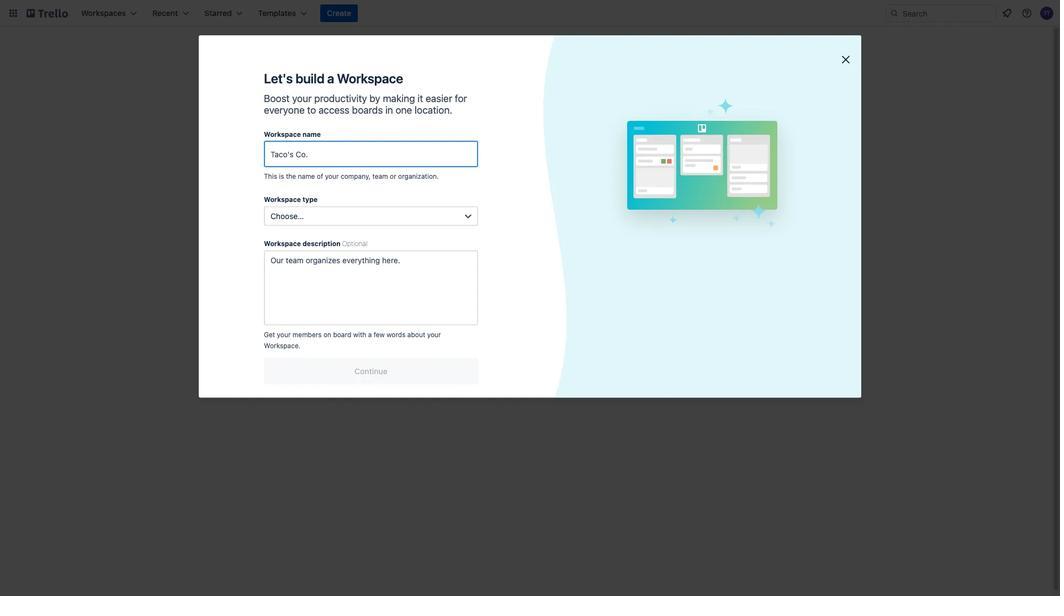 Task type: describe. For each thing, give the bounding box(es) containing it.
search image
[[890, 9, 899, 18]]

simple project board link
[[653, 97, 842, 124]]

and inside the put everything in one place and start moving things forward with your first trello board!
[[502, 152, 516, 161]]

description
[[303, 240, 341, 248]]

all
[[306, 284, 314, 293]]

create a workspace image
[[342, 124, 356, 138]]

workspaces
[[225, 127, 265, 135]]

premium
[[264, 270, 297, 279]]

on
[[324, 331, 331, 339]]

get inside get your members on board with a few words about your workspace.
[[264, 331, 275, 339]]

add image
[[342, 224, 356, 237]]

choose…
[[271, 212, 304, 221]]

is
[[279, 173, 284, 180]]

everything
[[418, 152, 455, 161]]

by
[[370, 92, 380, 104]]

members
[[258, 226, 292, 235]]

create a board button
[[653, 186, 842, 212]]

easier
[[426, 92, 452, 104]]

put
[[404, 152, 416, 161]]

0 vertical spatial unlimited
[[242, 284, 275, 293]]

jeremy
[[680, 138, 703, 146]]

workspace description optional
[[264, 240, 368, 248]]

let's build a workspace
[[264, 71, 403, 86]]

views link
[[219, 202, 360, 219]]

build
[[295, 71, 325, 86]]

0 vertical spatial the
[[286, 173, 296, 180]]

workspace for workspace description optional
[[264, 240, 301, 248]]

views,
[[228, 295, 250, 304]]

boost your productivity by making it easier for everyone to access boards in one location.
[[264, 92, 467, 116]]

highlights link
[[219, 182, 360, 199]]

highlights
[[258, 186, 294, 195]]

trello inside the put everything in one place and start moving things forward with your first trello board!
[[513, 163, 532, 172]]

board for create your board
[[521, 210, 543, 219]]

forward
[[589, 152, 616, 161]]

start free trial
[[228, 326, 277, 335]]

moving
[[536, 152, 562, 161]]

members
[[293, 331, 322, 339]]

of
[[317, 173, 323, 180]]

your right of
[[325, 173, 339, 180]]

or
[[390, 173, 396, 180]]

miller's
[[704, 138, 727, 146]]

Our team organizes everything here. text field
[[264, 250, 478, 326]]

productivity
[[314, 92, 367, 104]]

create your board
[[477, 210, 543, 219]]

everyone
[[264, 104, 305, 116]]

project
[[708, 106, 735, 115]]

continue
[[355, 367, 388, 376]]

team
[[372, 173, 388, 180]]

What are you working on? text field
[[403, 179, 617, 199]]

views
[[258, 206, 279, 215]]

templates link
[[219, 71, 360, 91]]

start
[[518, 152, 534, 161]]

first
[[497, 163, 511, 172]]

settings
[[258, 245, 288, 255]]

create button
[[320, 4, 358, 22]]

this
[[264, 173, 277, 180]]

workspace.
[[264, 342, 301, 350]]

create for create your board
[[477, 210, 501, 219]]

create a board
[[680, 194, 733, 203]]

switch to… image
[[8, 8, 19, 19]]

your right about
[[427, 331, 441, 339]]

try
[[228, 270, 239, 279]]

Search field
[[899, 5, 996, 22]]

beyond
[[680, 128, 708, 137]]

free
[[247, 326, 261, 335]]

members link
[[219, 221, 360, 239]]

get inside try trello premium get unlimited boards, all the views, unlimited automation, and more.
[[228, 284, 240, 293]]

in inside the put everything in one place and start moving things forward with your first trello board!
[[457, 152, 464, 161]]

1 vertical spatial unlimited
[[252, 295, 285, 304]]

settings link
[[219, 241, 360, 259]]

start free trial button
[[228, 325, 277, 336]]

the inside try trello premium get unlimited boards, all the views, unlimited automation, and more.
[[316, 284, 328, 293]]

anything
[[511, 134, 549, 144]]

type
[[303, 196, 318, 203]]

your inside the put everything in one place and start moving things forward with your first trello board!
[[479, 163, 495, 172]]

trial
[[263, 326, 277, 335]]

location.
[[415, 104, 452, 116]]

workspace for workspace name
[[264, 130, 301, 138]]

start
[[228, 326, 245, 335]]

let's
[[264, 71, 293, 86]]

for
[[455, 92, 467, 104]]

and inside try trello premium get unlimited boards, all the views, unlimited automation, and more.
[[331, 295, 344, 304]]

organize anything
[[471, 134, 549, 144]]

board inside get your members on board with a few words about your workspace.
[[333, 331, 351, 339]]

hello
[[241, 145, 260, 154]]

it
[[418, 92, 423, 104]]



Task type: locate. For each thing, give the bounding box(es) containing it.
2 horizontal spatial a
[[706, 194, 710, 203]]

simple project board
[[680, 106, 760, 115]]

get
[[228, 284, 240, 293], [264, 331, 275, 339]]

1 vertical spatial name
[[298, 173, 315, 180]]

automation,
[[287, 295, 329, 304]]

and right the 'automation,'
[[331, 295, 344, 304]]

a inside create a board button
[[706, 194, 710, 203]]

hello link
[[219, 140, 360, 160]]

home link
[[219, 93, 360, 113]]

beyond imagination jeremy miller's workspace
[[680, 128, 762, 146]]

in
[[385, 104, 393, 116], [457, 152, 464, 161]]

and up first
[[502, 152, 516, 161]]

trello right try
[[241, 270, 262, 279]]

company,
[[341, 173, 371, 180]]

name
[[303, 130, 321, 138], [298, 173, 315, 180]]

workspace
[[337, 71, 403, 86], [264, 130, 301, 138], [264, 196, 301, 203], [264, 240, 301, 248]]

templates
[[241, 76, 279, 85]]

1 vertical spatial create
[[680, 194, 704, 203]]

1 horizontal spatial and
[[502, 152, 516, 161]]

workspace up by
[[337, 71, 403, 86]]

0 horizontal spatial and
[[331, 295, 344, 304]]

your up workspace.
[[277, 331, 291, 339]]

0 horizontal spatial in
[[385, 104, 393, 116]]

create inside primary element
[[327, 9, 351, 18]]

1 horizontal spatial the
[[316, 284, 328, 293]]

and
[[502, 152, 516, 161], [331, 295, 344, 304]]

boards,
[[277, 284, 304, 293]]

workspace type
[[264, 196, 318, 203]]

2 vertical spatial create
[[477, 210, 501, 219]]

the
[[286, 173, 296, 180], [316, 284, 328, 293]]

the right 'all'
[[316, 284, 328, 293]]

0 vertical spatial and
[[502, 152, 516, 161]]

about
[[407, 331, 425, 339]]

create for create a board
[[680, 194, 704, 203]]

0 vertical spatial get
[[228, 284, 240, 293]]

in inside boost your productivity by making it easier for everyone to access boards in one location.
[[385, 104, 393, 116]]

1 horizontal spatial one
[[466, 152, 479, 161]]

optional
[[342, 240, 368, 248]]

your inside boost your productivity by making it easier for everyone to access boards in one location.
[[292, 92, 312, 104]]

boards
[[258, 166, 283, 175]]

a inside get your members on board with a few words about your workspace.
[[368, 331, 372, 339]]

continue button
[[264, 358, 478, 385]]

workspace
[[729, 138, 762, 146]]

trello
[[513, 163, 532, 172], [241, 270, 262, 279]]

a
[[327, 71, 334, 86], [706, 194, 710, 203], [368, 331, 372, 339]]

trello inside try trello premium get unlimited boards, all the views, unlimited automation, and more.
[[241, 270, 262, 279]]

primary element
[[0, 0, 1060, 27]]

0 vertical spatial create
[[327, 9, 351, 18]]

unlimited down 'boards,' in the top left of the page
[[252, 295, 285, 304]]

with
[[462, 163, 477, 172], [353, 331, 366, 339]]

workspace down highlights
[[264, 196, 301, 203]]

create your board button
[[403, 205, 617, 223]]

2 horizontal spatial create
[[680, 194, 704, 203]]

open information menu image
[[1022, 8, 1033, 19]]

create
[[327, 9, 351, 18], [680, 194, 704, 203], [477, 210, 501, 219]]

1 horizontal spatial board
[[521, 210, 543, 219]]

1 vertical spatial trello
[[241, 270, 262, 279]]

0 horizontal spatial trello
[[241, 270, 262, 279]]

1 horizontal spatial with
[[462, 163, 477, 172]]

2 vertical spatial board
[[333, 331, 351, 339]]

with left first
[[462, 163, 477, 172]]

boards link
[[219, 162, 360, 179]]

0 vertical spatial name
[[303, 130, 321, 138]]

1 vertical spatial the
[[316, 284, 328, 293]]

get your members on board with a few words about your workspace.
[[264, 331, 441, 350]]

get up views, in the left of the page
[[228, 284, 240, 293]]

1 vertical spatial in
[[457, 152, 464, 161]]

boost
[[264, 92, 290, 104]]

0 vertical spatial with
[[462, 163, 477, 172]]

words
[[387, 331, 406, 339]]

0 notifications image
[[1001, 7, 1014, 20]]

organization.
[[398, 173, 439, 180]]

one left it
[[396, 104, 412, 116]]

board for create a board
[[712, 194, 733, 203]]

simple
[[680, 106, 706, 115]]

1 horizontal spatial get
[[264, 331, 275, 339]]

1 horizontal spatial create
[[477, 210, 501, 219]]

to
[[307, 104, 316, 116]]

workspace up hello link
[[264, 130, 301, 138]]

0 horizontal spatial get
[[228, 284, 240, 293]]

your down the build
[[292, 92, 312, 104]]

more.
[[228, 306, 248, 315]]

1 vertical spatial and
[[331, 295, 344, 304]]

with inside the put everything in one place and start moving things forward with your first trello board!
[[462, 163, 477, 172]]

0 vertical spatial in
[[385, 104, 393, 116]]

making
[[383, 92, 415, 104]]

with left few
[[353, 331, 366, 339]]

place
[[481, 152, 500, 161]]

with inside get your members on board with a few words about your workspace.
[[353, 331, 366, 339]]

0 horizontal spatial a
[[327, 71, 334, 86]]

create inside button
[[477, 210, 501, 219]]

1 horizontal spatial trello
[[513, 163, 532, 172]]

0 horizontal spatial the
[[286, 173, 296, 180]]

0 horizontal spatial with
[[353, 331, 366, 339]]

1 horizontal spatial in
[[457, 152, 464, 161]]

0 horizontal spatial board
[[333, 331, 351, 339]]

your inside button
[[503, 210, 519, 219]]

0 vertical spatial one
[[396, 104, 412, 116]]

in right everything
[[457, 152, 464, 161]]

your down what are you working on? text field
[[503, 210, 519, 219]]

Workspace name text field
[[264, 141, 478, 167]]

boards
[[352, 104, 383, 116]]

board
[[737, 106, 760, 115]]

unlimited up views, in the left of the page
[[242, 284, 275, 293]]

board
[[712, 194, 733, 203], [521, 210, 543, 219], [333, 331, 351, 339]]

home
[[241, 98, 262, 107]]

this is the name of your company, team or organization.
[[264, 173, 439, 180]]

1 vertical spatial one
[[466, 152, 479, 161]]

2 horizontal spatial board
[[712, 194, 733, 203]]

board inside button
[[521, 210, 543, 219]]

1 horizontal spatial a
[[368, 331, 372, 339]]

0 vertical spatial trello
[[513, 163, 532, 172]]

your
[[292, 92, 312, 104], [479, 163, 495, 172], [325, 173, 339, 180], [503, 210, 519, 219], [277, 331, 291, 339], [427, 331, 441, 339]]

0 horizontal spatial one
[[396, 104, 412, 116]]

few
[[374, 331, 385, 339]]

one inside boost your productivity by making it easier for everyone to access boards in one location.
[[396, 104, 412, 116]]

1 vertical spatial get
[[264, 331, 275, 339]]

get right free
[[264, 331, 275, 339]]

trello down start
[[513, 163, 532, 172]]

name left of
[[298, 173, 315, 180]]

0 horizontal spatial create
[[327, 9, 351, 18]]

one inside the put everything in one place and start moving things forward with your first trello board!
[[466, 152, 479, 161]]

board!
[[534, 163, 558, 172]]

your down place
[[479, 163, 495, 172]]

1 vertical spatial with
[[353, 331, 366, 339]]

try trello premium get unlimited boards, all the views, unlimited automation, and more.
[[228, 270, 344, 315]]

one left place
[[466, 152, 479, 161]]

organize
[[471, 134, 509, 144]]

imagination
[[710, 128, 755, 137]]

workspace name
[[264, 130, 321, 138]]

links
[[660, 168, 677, 176]]

0 vertical spatial a
[[327, 71, 334, 86]]

things
[[564, 152, 586, 161]]

workspace down members link
[[264, 240, 301, 248]]

the right "is"
[[286, 173, 296, 180]]

board inside button
[[712, 194, 733, 203]]

workspace for workspace type
[[264, 196, 301, 203]]

1 vertical spatial a
[[706, 194, 710, 203]]

2 vertical spatial a
[[368, 331, 372, 339]]

in right by
[[385, 104, 393, 116]]

name down to
[[303, 130, 321, 138]]

create for create
[[327, 9, 351, 18]]

terry turtle (terryturtle) image
[[1040, 7, 1054, 20]]

access
[[319, 104, 350, 116]]

1 vertical spatial board
[[521, 210, 543, 219]]

0 vertical spatial board
[[712, 194, 733, 203]]

put everything in one place and start moving things forward with your first trello board!
[[404, 152, 616, 172]]



Task type: vqa. For each thing, say whether or not it's contained in the screenshot.
&
no



